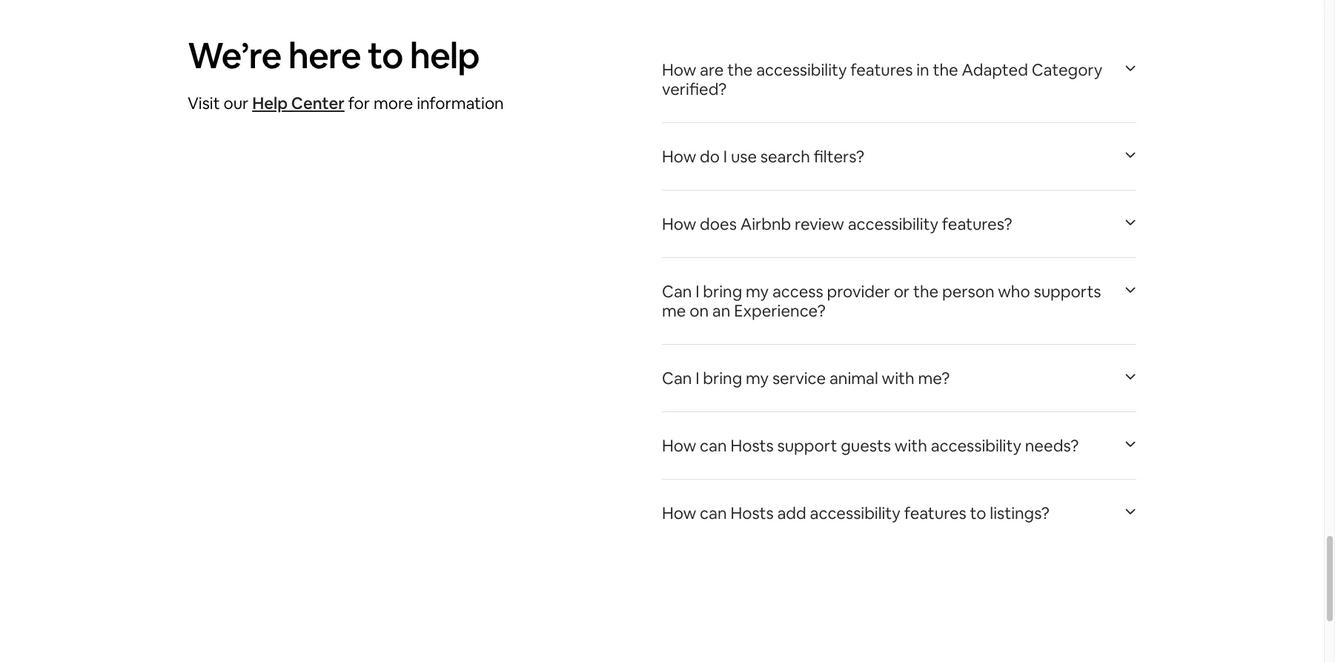 Task type: describe. For each thing, give the bounding box(es) containing it.
how for how can hosts support guests with accessibility needs?
[[662, 436, 697, 456]]

how can hosts support guests with accessibility needs?
[[662, 436, 1079, 456]]

can i bring my access provider or the person who supports me on an experience? button
[[662, 264, 1137, 339]]

service
[[773, 368, 826, 389]]

help
[[410, 33, 480, 79]]

adapted
[[962, 60, 1029, 80]]

the right "are"
[[728, 60, 753, 80]]

an
[[713, 301, 731, 321]]

0 vertical spatial i
[[724, 146, 728, 167]]

features inside how are the accessibility features in the adapted category verified?
[[851, 60, 913, 80]]

filters?
[[814, 146, 865, 167]]

for
[[348, 93, 370, 114]]

information
[[417, 93, 504, 114]]

how can hosts add accessibility features to listings?
[[662, 503, 1050, 524]]

my for access
[[746, 281, 769, 302]]

how can hosts support guests with accessibility needs? button
[[662, 419, 1137, 474]]

access
[[773, 281, 824, 302]]

with inside dropdown button
[[882, 368, 915, 389]]

are
[[700, 60, 724, 80]]

hosts for support
[[731, 436, 774, 456]]

experience?
[[734, 301, 826, 321]]

person
[[943, 281, 995, 302]]

search
[[761, 146, 811, 167]]

visit
[[188, 93, 220, 114]]

help center link
[[252, 93, 345, 114]]

animal
[[830, 368, 879, 389]]

more
[[374, 93, 413, 114]]

the right in at the top of page
[[934, 60, 959, 80]]

me?
[[919, 368, 950, 389]]

bring for access
[[703, 281, 743, 302]]

we're here to help
[[188, 33, 480, 79]]

how for how can hosts add accessibility features to listings?
[[662, 503, 697, 524]]

in
[[917, 60, 930, 80]]

bring for service
[[703, 368, 743, 389]]

how for how do i use search filters?
[[662, 146, 697, 167]]

verified?
[[662, 79, 727, 100]]

to inside dropdown button
[[971, 503, 987, 524]]

how do i use search filters? button
[[662, 129, 1137, 184]]

can i bring my service animal with me?
[[662, 368, 950, 389]]

use
[[731, 146, 757, 167]]



Task type: vqa. For each thing, say whether or not it's contained in the screenshot.
LET'S
no



Task type: locate. For each thing, give the bounding box(es) containing it.
bring right me
[[703, 281, 743, 302]]

accessibility inside dropdown button
[[848, 214, 939, 235]]

can i bring my access provider or the person who supports me on an experience?
[[662, 281, 1102, 321]]

how inside how do i use search filters? dropdown button
[[662, 146, 697, 167]]

to left listings?
[[971, 503, 987, 524]]

0 vertical spatial can
[[662, 281, 692, 302]]

the
[[728, 60, 753, 80], [934, 60, 959, 80], [914, 281, 939, 302]]

center
[[291, 93, 345, 114]]

0 vertical spatial can
[[700, 436, 727, 456]]

features
[[851, 60, 913, 80], [905, 503, 967, 524]]

listings?
[[991, 503, 1050, 524]]

i down on
[[696, 368, 700, 389]]

bring
[[703, 281, 743, 302], [703, 368, 743, 389]]

can inside "can i bring my access provider or the person who supports me on an experience?"
[[662, 281, 692, 302]]

category
[[1032, 60, 1103, 80]]

1 can from the top
[[662, 281, 692, 302]]

i right me
[[696, 281, 700, 302]]

2 how from the top
[[662, 146, 697, 167]]

here
[[288, 33, 361, 79]]

can for how can hosts support guests with accessibility needs?
[[700, 436, 727, 456]]

the inside "can i bring my access provider or the person who supports me on an experience?"
[[914, 281, 939, 302]]

1 vertical spatial can
[[662, 368, 692, 389]]

how does airbnb review accessibility features?
[[662, 214, 1013, 235]]

how
[[662, 60, 697, 80], [662, 146, 697, 167], [662, 214, 697, 235], [662, 436, 697, 456], [662, 503, 697, 524]]

with right guests
[[895, 436, 928, 456]]

my inside "can i bring my access provider or the person who supports me on an experience?"
[[746, 281, 769, 302]]

airbnb
[[741, 214, 792, 235]]

bring inside "can i bring my access provider or the person who supports me on an experience?"
[[703, 281, 743, 302]]

how inside how does airbnb review accessibility features? dropdown button
[[662, 214, 697, 235]]

1 vertical spatial can
[[700, 503, 727, 524]]

accessibility inside dropdown button
[[810, 503, 901, 524]]

with inside dropdown button
[[895, 436, 928, 456]]

2 hosts from the top
[[731, 503, 774, 524]]

2 vertical spatial i
[[696, 368, 700, 389]]

0 horizontal spatial to
[[368, 33, 403, 79]]

0 vertical spatial with
[[882, 368, 915, 389]]

5 how from the top
[[662, 503, 697, 524]]

help
[[252, 93, 288, 114]]

hosts left add
[[731, 503, 774, 524]]

1 bring from the top
[[703, 281, 743, 302]]

how inside how are the accessibility features in the adapted category verified?
[[662, 60, 697, 80]]

bring down an
[[703, 368, 743, 389]]

1 horizontal spatial to
[[971, 503, 987, 524]]

i inside "can i bring my access provider or the person who supports me on an experience?"
[[696, 281, 700, 302]]

i right do
[[724, 146, 728, 167]]

0 vertical spatial bring
[[703, 281, 743, 302]]

2 can from the top
[[662, 368, 692, 389]]

2 bring from the top
[[703, 368, 743, 389]]

with left me?
[[882, 368, 915, 389]]

accessibility
[[757, 60, 847, 80], [848, 214, 939, 235], [931, 436, 1022, 456], [810, 503, 901, 524]]

my for service
[[746, 368, 769, 389]]

0 vertical spatial my
[[746, 281, 769, 302]]

1 vertical spatial my
[[746, 368, 769, 389]]

does
[[700, 214, 737, 235]]

0 vertical spatial features
[[851, 60, 913, 80]]

0 vertical spatial to
[[368, 33, 403, 79]]

0 vertical spatial hosts
[[731, 436, 774, 456]]

1 can from the top
[[700, 436, 727, 456]]

can for can i bring my access provider or the person who supports me on an experience?
[[662, 281, 692, 302]]

accessibility inside how are the accessibility features in the adapted category verified?
[[757, 60, 847, 80]]

how are the accessibility features in the adapted category verified?
[[662, 60, 1103, 100]]

1 vertical spatial hosts
[[731, 503, 774, 524]]

hosts inside how can hosts support guests with accessibility needs? dropdown button
[[731, 436, 774, 456]]

how are the accessibility features in the adapted category verified? button
[[662, 43, 1137, 117]]

to up more
[[368, 33, 403, 79]]

1 hosts from the top
[[731, 436, 774, 456]]

hosts
[[731, 436, 774, 456], [731, 503, 774, 524]]

me
[[662, 301, 686, 321]]

to
[[368, 33, 403, 79], [971, 503, 987, 524]]

who
[[999, 281, 1031, 302]]

i for can i bring my service animal with me?
[[696, 368, 700, 389]]

review
[[795, 214, 845, 235]]

provider
[[827, 281, 891, 302]]

with
[[882, 368, 915, 389], [895, 436, 928, 456]]

i
[[724, 146, 728, 167], [696, 281, 700, 302], [696, 368, 700, 389]]

can
[[700, 436, 727, 456], [700, 503, 727, 524]]

needs?
[[1026, 436, 1079, 456]]

on
[[690, 301, 709, 321]]

my
[[746, 281, 769, 302], [746, 368, 769, 389]]

can for how can hosts add accessibility features to listings?
[[700, 503, 727, 524]]

how do i use search filters?
[[662, 146, 865, 167]]

hosts left support
[[731, 436, 774, 456]]

how does airbnb review accessibility features? button
[[662, 197, 1137, 252]]

the right or
[[914, 281, 939, 302]]

how can hosts add accessibility features to listings? button
[[662, 486, 1137, 541]]

hosts inside how can hosts add accessibility features to listings? dropdown button
[[731, 503, 774, 524]]

features inside dropdown button
[[905, 503, 967, 524]]

do
[[700, 146, 720, 167]]

can inside dropdown button
[[700, 436, 727, 456]]

4 how from the top
[[662, 436, 697, 456]]

can for can i bring my service animal with me?
[[662, 368, 692, 389]]

can inside dropdown button
[[700, 503, 727, 524]]

supports
[[1034, 281, 1102, 302]]

1 how from the top
[[662, 60, 697, 80]]

our
[[224, 93, 249, 114]]

can down me
[[662, 368, 692, 389]]

guests
[[841, 436, 892, 456]]

2 my from the top
[[746, 368, 769, 389]]

1 vertical spatial bring
[[703, 368, 743, 389]]

1 vertical spatial features
[[905, 503, 967, 524]]

how for how are the accessibility features in the adapted category verified?
[[662, 60, 697, 80]]

2 can from the top
[[700, 503, 727, 524]]

support
[[778, 436, 838, 456]]

my left service
[[746, 368, 769, 389]]

1 vertical spatial with
[[895, 436, 928, 456]]

can
[[662, 281, 692, 302], [662, 368, 692, 389]]

can left an
[[662, 281, 692, 302]]

or
[[894, 281, 910, 302]]

1 my from the top
[[746, 281, 769, 302]]

we're
[[188, 33, 281, 79]]

3 how from the top
[[662, 214, 697, 235]]

how inside how can hosts add accessibility features to listings? dropdown button
[[662, 503, 697, 524]]

i for can i bring my access provider or the person who supports me on an experience?
[[696, 281, 700, 302]]

visit our help center for more information
[[188, 93, 504, 114]]

how inside how can hosts support guests with accessibility needs? dropdown button
[[662, 436, 697, 456]]

1 vertical spatial i
[[696, 281, 700, 302]]

how for how does airbnb review accessibility features?
[[662, 214, 697, 235]]

hosts for add
[[731, 503, 774, 524]]

1 vertical spatial to
[[971, 503, 987, 524]]

add
[[778, 503, 807, 524]]

features?
[[943, 214, 1013, 235]]

can i bring my service animal with me? button
[[662, 351, 1137, 406]]

my left access
[[746, 281, 769, 302]]



